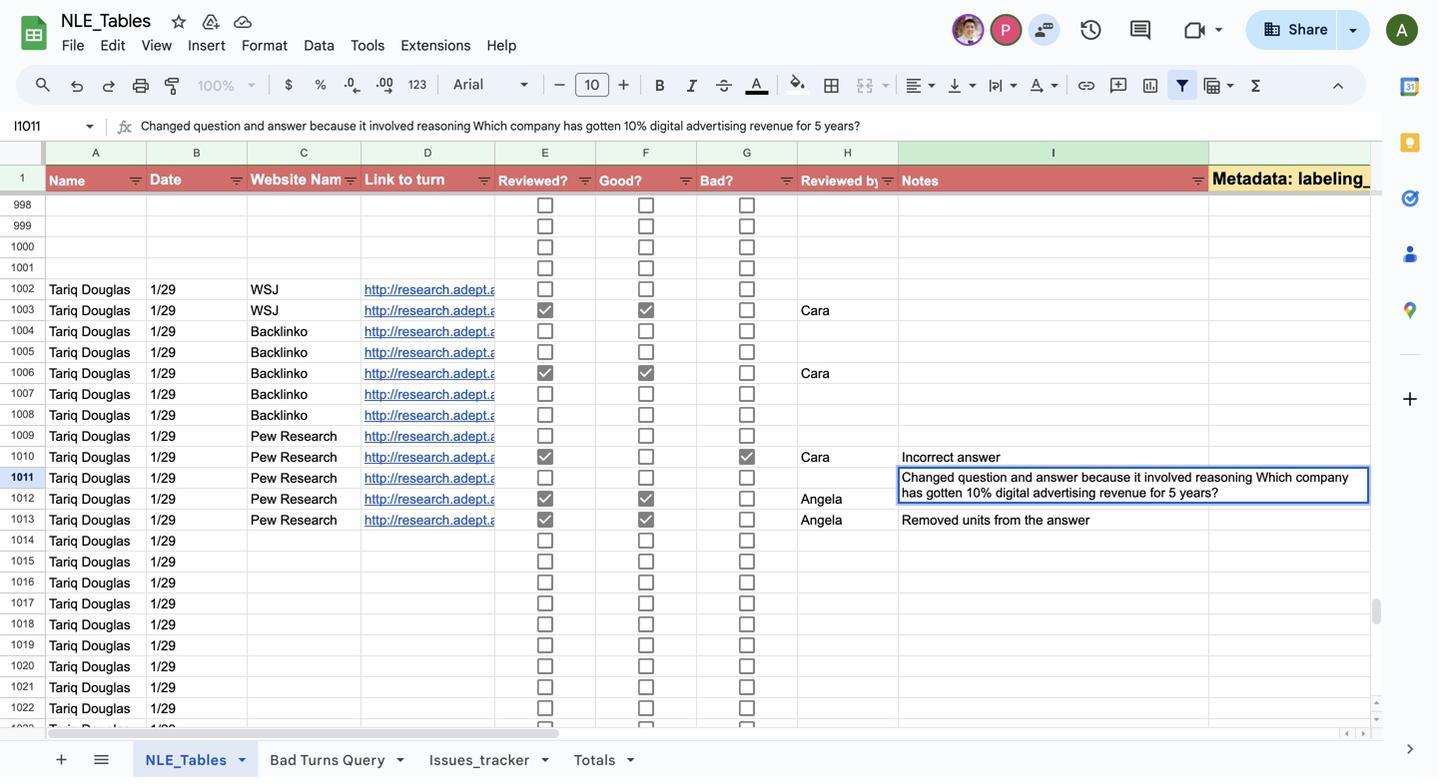 Task type: vqa. For each thing, say whether or not it's contained in the screenshot.
the top ADVERTISING
yes



Task type: locate. For each thing, give the bounding box(es) containing it.
0 horizontal spatial for
[[796, 119, 812, 134]]

0 vertical spatial 10%
[[624, 119, 647, 134]]

tab list
[[1382, 59, 1438, 722]]

1 vertical spatial has
[[902, 486, 923, 501]]

edit
[[101, 37, 126, 54]]

1 horizontal spatial changed
[[902, 470, 955, 485]]

none text field inside name box (⌘ + j) element
[[8, 117, 82, 136]]

0 horizontal spatial has
[[563, 119, 583, 134]]

view menu item
[[134, 34, 180, 57]]

changed question and answer because it involved reasoning which company has gotten 10% digital advertising revenue for 5 years?
[[141, 119, 863, 134], [902, 470, 1352, 501]]

0 vertical spatial answer
[[267, 119, 307, 134]]

1 horizontal spatial years?
[[1180, 486, 1219, 501]]

totals
[[574, 752, 616, 770]]

1 vertical spatial and
[[1011, 470, 1032, 485]]

0 vertical spatial question
[[193, 119, 241, 134]]

0 horizontal spatial answer
[[267, 119, 307, 134]]

0 horizontal spatial 5
[[815, 119, 821, 134]]

menu bar containing file
[[54, 26, 525, 59]]

1 horizontal spatial gotten
[[926, 486, 962, 501]]

1 horizontal spatial involved
[[1144, 470, 1192, 485]]

data menu item
[[296, 34, 343, 57]]

help
[[487, 37, 517, 54]]

0 vertical spatial years?
[[824, 119, 860, 134]]

borders image
[[820, 71, 843, 99]]

1 horizontal spatial advertising
[[1033, 486, 1096, 501]]

answer
[[267, 119, 307, 134], [1036, 470, 1078, 485]]

which
[[473, 119, 507, 134], [1256, 470, 1292, 485]]

digital inside menu bar banner
[[650, 119, 683, 134]]

0 horizontal spatial company
[[510, 119, 560, 134]]

Zoom field
[[190, 71, 265, 101]]

1 horizontal spatial answer
[[1036, 470, 1078, 485]]

reasoning
[[417, 119, 471, 134], [1196, 470, 1253, 485]]

file menu item
[[54, 34, 93, 57]]

bad turns query
[[270, 752, 385, 770]]

1 vertical spatial question
[[958, 470, 1007, 485]]

1 horizontal spatial digital
[[996, 486, 1030, 501]]

file
[[62, 37, 85, 54]]

issues_tracker button
[[416, 742, 562, 778]]

quick sharing actions image
[[1349, 29, 1357, 60]]

tools menu item
[[343, 34, 393, 57]]

5
[[815, 119, 821, 134], [1169, 486, 1176, 501]]

0 horizontal spatial involved
[[369, 119, 414, 134]]

0 horizontal spatial advertising
[[686, 119, 747, 134]]

gotten
[[586, 119, 621, 134], [926, 486, 962, 501]]

Star checkbox
[[165, 8, 193, 36]]

0 horizontal spatial gotten
[[586, 119, 621, 134]]

0 vertical spatial and
[[244, 119, 264, 134]]

0 horizontal spatial it
[[359, 119, 366, 134]]

0 horizontal spatial and
[[244, 119, 264, 134]]

1 horizontal spatial and
[[1011, 470, 1032, 485]]

10% inside menu bar banner
[[624, 119, 647, 134]]

tools
[[351, 37, 385, 54]]

0 horizontal spatial because
[[310, 119, 356, 134]]

0 vertical spatial digital
[[650, 119, 683, 134]]

0 horizontal spatial years?
[[824, 119, 860, 134]]

1 vertical spatial it
[[1134, 470, 1141, 485]]

name box (⌘ + j) element
[[6, 115, 100, 139]]

0 horizontal spatial reasoning
[[417, 119, 471, 134]]

1 horizontal spatial it
[[1134, 470, 1141, 485]]

and
[[244, 119, 264, 134], [1011, 470, 1032, 485]]

1 vertical spatial which
[[1256, 470, 1292, 485]]

1 vertical spatial for
[[1150, 486, 1165, 501]]

1 horizontal spatial 5
[[1169, 486, 1176, 501]]

font list. arial selected. option
[[453, 71, 508, 99]]

format menu item
[[234, 34, 296, 57]]

0 horizontal spatial changed
[[141, 119, 190, 134]]

advertising
[[686, 119, 747, 134], [1033, 486, 1096, 501]]

digital
[[650, 119, 683, 134], [996, 486, 1030, 501]]

0 vertical spatial involved
[[369, 119, 414, 134]]

1 vertical spatial gotten
[[926, 486, 962, 501]]

0 horizontal spatial changed question and answer because it involved reasoning which company has gotten 10% digital advertising revenue for 5 years?
[[141, 119, 863, 134]]

0 horizontal spatial digital
[[650, 119, 683, 134]]

10%
[[624, 119, 647, 134], [966, 486, 992, 501]]

1 vertical spatial digital
[[996, 486, 1030, 501]]

0 horizontal spatial question
[[193, 119, 241, 134]]

1 vertical spatial reasoning
[[1196, 470, 1253, 485]]

I1011 field
[[141, 115, 1382, 141], [902, 470, 1365, 501]]

0 vertical spatial revenue
[[750, 119, 793, 134]]

0 vertical spatial 5
[[815, 119, 821, 134]]

has
[[563, 119, 583, 134], [902, 486, 923, 501]]

changed
[[141, 119, 190, 134], [902, 470, 955, 485]]

0 vertical spatial because
[[310, 119, 356, 134]]

has inside menu bar banner
[[563, 119, 583, 134]]

1 vertical spatial involved
[[1144, 470, 1192, 485]]

gotten inside menu bar banner
[[586, 119, 621, 134]]

1 horizontal spatial revenue
[[1100, 486, 1147, 501]]

None text field
[[8, 117, 82, 136]]

revenue
[[750, 119, 793, 134], [1100, 486, 1147, 501]]

1 vertical spatial changed question and answer because it involved reasoning which company has gotten 10% digital advertising revenue for 5 years?
[[902, 470, 1352, 501]]

0 vertical spatial advertising
[[686, 119, 747, 134]]

1 vertical spatial revenue
[[1100, 486, 1147, 501]]

nle_tables
[[145, 752, 227, 770]]

application
[[0, 0, 1438, 778]]

because
[[310, 119, 356, 134], [1082, 470, 1131, 485]]

1 horizontal spatial has
[[902, 486, 923, 501]]

company
[[510, 119, 560, 134], [1296, 470, 1349, 485]]

1 horizontal spatial changed question and answer because it involved reasoning which company has gotten 10% digital advertising revenue for 5 years?
[[902, 470, 1352, 501]]

bad
[[270, 752, 297, 770]]

0 horizontal spatial which
[[473, 119, 507, 134]]

1 horizontal spatial 10%
[[966, 486, 992, 501]]

for inside menu bar banner
[[796, 119, 812, 134]]

1 horizontal spatial toolbar
[[127, 742, 665, 778]]

totals button
[[561, 742, 648, 778]]

it inside menu bar banner
[[359, 119, 366, 134]]

0 vertical spatial changed
[[141, 119, 190, 134]]

1 vertical spatial 5
[[1169, 486, 1176, 501]]

0 horizontal spatial toolbar
[[41, 742, 125, 778]]

0 vertical spatial company
[[510, 119, 560, 134]]

share
[[1289, 21, 1328, 38]]

2 toolbar from the left
[[127, 742, 665, 778]]

for
[[796, 119, 812, 134], [1150, 486, 1165, 501]]

years? inside menu bar banner
[[824, 119, 860, 134]]

question inside menu bar banner
[[193, 119, 241, 134]]

1 horizontal spatial because
[[1082, 470, 1131, 485]]

menu bar
[[54, 26, 525, 59]]

text color image
[[746, 71, 768, 95]]

0 vertical spatial for
[[796, 119, 812, 134]]

1 horizontal spatial which
[[1256, 470, 1292, 485]]

involved inside menu bar banner
[[369, 119, 414, 134]]

0 vertical spatial which
[[473, 119, 507, 134]]

query
[[343, 752, 385, 770]]

0 horizontal spatial revenue
[[750, 119, 793, 134]]

1 vertical spatial advertising
[[1033, 486, 1096, 501]]

0 vertical spatial changed question and answer because it involved reasoning which company has gotten 10% digital advertising revenue for 5 years?
[[141, 119, 863, 134]]

0 vertical spatial gotten
[[586, 119, 621, 134]]

it
[[359, 119, 366, 134], [1134, 470, 1141, 485]]

toolbar
[[41, 742, 125, 778], [127, 742, 665, 778]]

1 toolbar from the left
[[41, 742, 125, 778]]

application containing share
[[0, 0, 1438, 778]]

0 vertical spatial it
[[359, 119, 366, 134]]

1 horizontal spatial company
[[1296, 470, 1349, 485]]

0 vertical spatial reasoning
[[417, 119, 471, 134]]

insert menu item
[[180, 34, 234, 57]]

question
[[193, 119, 241, 134], [958, 470, 1007, 485]]

Font size field
[[575, 73, 617, 98]]

issues_tracker
[[429, 752, 530, 770]]

123 button
[[401, 70, 433, 100]]

0 horizontal spatial 10%
[[624, 119, 647, 134]]

0 vertical spatial has
[[563, 119, 583, 134]]

years?
[[824, 119, 860, 134], [1180, 486, 1219, 501]]

which inside menu bar banner
[[473, 119, 507, 134]]

involved
[[369, 119, 414, 134], [1144, 470, 1192, 485]]



Task type: describe. For each thing, give the bounding box(es) containing it.
insert
[[188, 37, 226, 54]]

because inside menu bar banner
[[310, 119, 356, 134]]

123
[[408, 77, 427, 92]]

advertising inside menu bar banner
[[686, 119, 747, 134]]

toolbar containing nle_tables
[[127, 742, 665, 778]]

$ button
[[274, 70, 304, 100]]

all sheets image
[[85, 744, 117, 776]]

1 horizontal spatial reasoning
[[1196, 470, 1253, 485]]

edit menu item
[[93, 34, 134, 57]]

Menus field
[[25, 71, 69, 99]]

digital inside changed question and answer because it involved reasoning which company has gotten 10% digital advertising revenue for 5 years?
[[996, 486, 1030, 501]]

1 vertical spatial answer
[[1036, 470, 1078, 485]]

payton hansen image
[[992, 16, 1020, 44]]

1 vertical spatial 10%
[[966, 486, 992, 501]]

extensions menu item
[[393, 34, 479, 57]]

company inside menu bar banner
[[510, 119, 560, 134]]

text rotation image
[[1026, 71, 1049, 99]]

Font size text field
[[576, 73, 608, 97]]

$
[[285, 77, 293, 93]]

menu bar inside menu bar banner
[[54, 26, 525, 59]]

Rename text field
[[54, 8, 163, 32]]

text wrapping image
[[985, 71, 1008, 99]]

1 vertical spatial because
[[1082, 470, 1131, 485]]

main toolbar
[[59, 0, 1273, 416]]

has inside changed question and answer because it involved reasoning which company has gotten 10% digital advertising revenue for 5 years?
[[902, 486, 923, 501]]

bad turns query button
[[257, 742, 417, 778]]

and inside menu bar banner
[[244, 119, 264, 134]]

Zoom text field
[[193, 72, 241, 100]]

which inside changed question and answer because it involved reasoning which company has gotten 10% digital advertising revenue for 5 years?
[[1256, 470, 1292, 485]]

tab list inside menu bar banner
[[1382, 59, 1438, 722]]

answer inside menu bar banner
[[267, 119, 307, 134]]

horizontal align image
[[903, 71, 926, 99]]

functions image
[[1245, 71, 1268, 99]]

turns
[[300, 752, 339, 770]]

it inside changed question and answer because it involved reasoning which company has gotten 10% digital advertising revenue for 5 years?
[[1134, 470, 1141, 485]]

1 vertical spatial changed
[[902, 470, 955, 485]]

5 inside menu bar banner
[[815, 119, 821, 134]]

1 horizontal spatial for
[[1150, 486, 1165, 501]]

1 vertical spatial company
[[1296, 470, 1349, 485]]

1 vertical spatial years?
[[1180, 486, 1219, 501]]

view
[[142, 37, 172, 54]]

changed inside menu bar banner
[[141, 119, 190, 134]]

vertical align image
[[944, 71, 967, 99]]

5 inside changed question and answer because it involved reasoning which company has gotten 10% digital advertising revenue for 5 years?
[[1169, 486, 1176, 501]]

extensions
[[401, 37, 471, 54]]

changed question and answer because it involved reasoning which company has gotten 10% digital advertising revenue for 5 years? inside menu bar banner
[[141, 119, 863, 134]]

format
[[242, 37, 288, 54]]

%
[[315, 77, 326, 93]]

menu bar banner
[[0, 0, 1438, 778]]

1 horizontal spatial question
[[958, 470, 1007, 485]]

1 vertical spatial i1011 field
[[902, 470, 1365, 501]]

revenue inside menu bar banner
[[750, 119, 793, 134]]

arial
[[453, 76, 484, 93]]

fill color image
[[786, 71, 809, 95]]

data
[[304, 37, 335, 54]]

reasoning inside menu bar banner
[[417, 119, 471, 134]]

help menu item
[[479, 34, 525, 57]]

nle_tables button
[[133, 742, 258, 778]]

share button
[[1246, 10, 1337, 50]]

% button
[[306, 70, 336, 100]]

tommy hong image
[[954, 16, 982, 44]]

0 vertical spatial i1011 field
[[141, 115, 1382, 141]]



